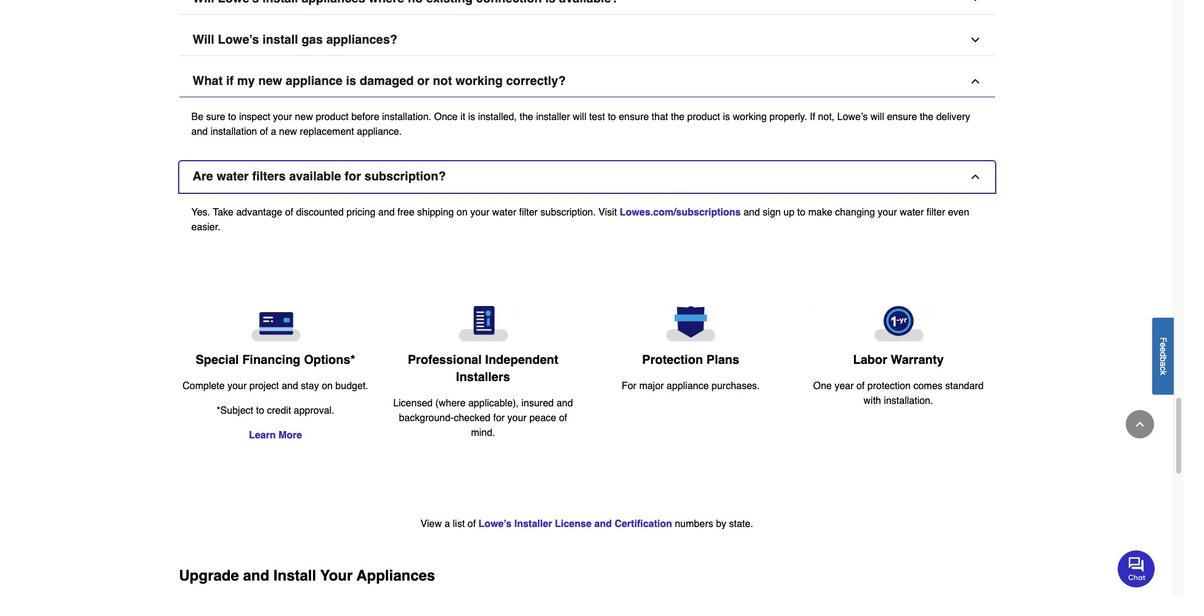 Task type: locate. For each thing, give the bounding box(es) containing it.
1 horizontal spatial ensure
[[887, 111, 917, 122]]

chevron up image up even
[[969, 170, 982, 183]]

free
[[398, 207, 415, 218]]

on right shipping
[[457, 207, 468, 218]]

1 horizontal spatial product
[[688, 111, 720, 122]]

filter left even
[[927, 207, 946, 218]]

inspect
[[239, 111, 270, 122]]

by
[[716, 519, 727, 530]]

to
[[228, 111, 236, 122], [608, 111, 616, 122], [798, 207, 806, 218], [256, 405, 264, 416]]

of down inspect
[[260, 126, 268, 137]]

lowe's inside the be sure to inspect your new product before installation. once it is installed, the installer will test to ensure that the product is working properly. if not, lowe's will ensure the delivery and installation of a new replacement appliance.
[[838, 111, 868, 122]]

ensure left that
[[619, 111, 649, 122]]

to inside and sign up to make changing your water filter even easier.
[[798, 207, 806, 218]]

sure
[[206, 111, 225, 122]]

and down be
[[191, 126, 208, 137]]

installation. down protection
[[884, 396, 934, 407]]

1 vertical spatial working
[[733, 111, 767, 122]]

ensure left "delivery"
[[887, 111, 917, 122]]

e up d
[[1159, 343, 1169, 347]]

replacement
[[300, 126, 354, 137]]

appliances
[[357, 568, 435, 585]]

0 vertical spatial new
[[258, 74, 282, 88]]

1 horizontal spatial appliance
[[667, 381, 709, 392]]

of right peace
[[559, 413, 567, 424]]

certification
[[615, 519, 672, 530]]

new right "my"
[[258, 74, 282, 88]]

lowe's right list
[[479, 519, 512, 530]]

1 vertical spatial chevron up image
[[969, 170, 982, 183]]

special
[[196, 353, 239, 367]]

1 the from the left
[[520, 111, 533, 122]]

once
[[434, 111, 458, 122]]

will lowe's install gas appliances? button
[[179, 24, 995, 56]]

working right not
[[456, 74, 503, 88]]

it
[[461, 111, 466, 122]]

learn more link
[[249, 430, 302, 441]]

2 will from the left
[[871, 111, 885, 122]]

checked
[[454, 413, 491, 424]]

0 horizontal spatial working
[[456, 74, 503, 88]]

of right advantage
[[285, 207, 293, 218]]

2 horizontal spatial the
[[920, 111, 934, 122]]

peace
[[530, 413, 556, 424]]

2 horizontal spatial a
[[1159, 362, 1169, 367]]

1 vertical spatial lowe's
[[838, 111, 868, 122]]

0 vertical spatial for
[[345, 169, 361, 183]]

complete
[[183, 381, 225, 392]]

new
[[258, 74, 282, 88], [295, 111, 313, 122], [279, 126, 297, 137]]

and right "insured"
[[557, 398, 573, 409]]

ensure
[[619, 111, 649, 122], [887, 111, 917, 122]]

1 vertical spatial for
[[493, 413, 505, 424]]

of inside licensed (where applicable), insured and background-checked for your peace of mind.
[[559, 413, 567, 424]]

appliance down gas
[[286, 74, 343, 88]]

upgrade and install your appliances
[[179, 568, 435, 585]]

1 ensure from the left
[[619, 111, 649, 122]]

the right that
[[671, 111, 685, 122]]

and left free
[[378, 207, 395, 218]]

new up replacement
[[295, 111, 313, 122]]

0 vertical spatial on
[[457, 207, 468, 218]]

filter
[[519, 207, 538, 218], [927, 207, 946, 218]]

0 horizontal spatial for
[[345, 169, 361, 183]]

0 horizontal spatial installation.
[[382, 111, 432, 122]]

installers
[[456, 370, 510, 384]]

1 horizontal spatial the
[[671, 111, 685, 122]]

options*
[[304, 353, 355, 367]]

for down applicable),
[[493, 413, 505, 424]]

and inside licensed (where applicable), insured and background-checked for your peace of mind.
[[557, 398, 573, 409]]

0 vertical spatial working
[[456, 74, 503, 88]]

available
[[289, 169, 341, 183]]

water inside button
[[217, 169, 249, 183]]

professional
[[408, 353, 482, 367]]

water inside and sign up to make changing your water filter even easier.
[[900, 207, 924, 218]]

0 horizontal spatial the
[[520, 111, 533, 122]]

chevron up image inside are water filters available for subscription? button
[[969, 170, 982, 183]]

2 horizontal spatial lowe's
[[838, 111, 868, 122]]

and
[[191, 126, 208, 137], [378, 207, 395, 218], [744, 207, 760, 218], [282, 381, 298, 392], [557, 398, 573, 409], [595, 519, 612, 530], [243, 568, 269, 585]]

your inside licensed (where applicable), insured and background-checked for your peace of mind.
[[508, 413, 527, 424]]

correctly?
[[506, 74, 566, 88]]

0 horizontal spatial lowe's
[[218, 32, 259, 47]]

2 ensure from the left
[[887, 111, 917, 122]]

view a list of lowe's installer license and certification numbers by state.
[[421, 519, 754, 530]]

f
[[1159, 337, 1169, 343]]

0 vertical spatial lowe's
[[218, 32, 259, 47]]

to right test
[[608, 111, 616, 122]]

what
[[193, 74, 223, 88]]

chevron up image down chevron down image
[[969, 75, 982, 87]]

your right inspect
[[273, 111, 292, 122]]

the left "delivery"
[[920, 111, 934, 122]]

2 vertical spatial lowe's
[[479, 519, 512, 530]]

gas
[[302, 32, 323, 47]]

2 chevron up image from the top
[[969, 170, 982, 183]]

new left replacement
[[279, 126, 297, 137]]

0 horizontal spatial on
[[322, 381, 333, 392]]

e
[[1159, 343, 1169, 347], [1159, 347, 1169, 352]]

and left install
[[243, 568, 269, 585]]

easier.
[[191, 222, 220, 233]]

what if my new appliance is damaged or not working correctly?
[[193, 74, 566, 88]]

(where
[[436, 398, 466, 409]]

special financing options*
[[196, 353, 355, 367]]

your right changing
[[878, 207, 897, 218]]

0 vertical spatial installation.
[[382, 111, 432, 122]]

damaged
[[360, 74, 414, 88]]

installer
[[515, 519, 552, 530]]

1 horizontal spatial installation.
[[884, 396, 934, 407]]

for major appliance purchases.
[[622, 381, 760, 392]]

1 vertical spatial a
[[1159, 362, 1169, 367]]

0 horizontal spatial is
[[346, 74, 356, 88]]

d
[[1159, 352, 1169, 357]]

even
[[948, 207, 970, 218]]

if
[[810, 111, 816, 122]]

yes. take advantage of discounted pricing and free shipping on your water filter subscription. visit lowes.com/subscriptions
[[191, 207, 741, 218]]

installation. inside one year of protection comes standard with installation.
[[884, 396, 934, 407]]

plans
[[707, 353, 740, 367]]

a up k
[[1159, 362, 1169, 367]]

to up installation
[[228, 111, 236, 122]]

1 horizontal spatial lowe's
[[479, 519, 512, 530]]

yes.
[[191, 207, 210, 218]]

labor
[[853, 353, 888, 367]]

complete your project and stay on budget.
[[183, 381, 368, 392]]

a blue badge icon. image
[[597, 306, 785, 342]]

lowe's right the not,
[[838, 111, 868, 122]]

product right that
[[688, 111, 720, 122]]

one
[[813, 381, 832, 392]]

professional independent installers
[[408, 353, 559, 384]]

0 horizontal spatial appliance
[[286, 74, 343, 88]]

comes
[[914, 381, 943, 392]]

a right installation
[[271, 126, 276, 137]]

of right year
[[857, 381, 865, 392]]

f e e d b a c k button
[[1153, 318, 1174, 395]]

f e e d b a c k
[[1159, 337, 1169, 375]]

and left sign
[[744, 207, 760, 218]]

1 horizontal spatial for
[[493, 413, 505, 424]]

advantage
[[236, 207, 282, 218]]

on
[[457, 207, 468, 218], [322, 381, 333, 392]]

0 horizontal spatial a
[[271, 126, 276, 137]]

filter left the subscription.
[[519, 207, 538, 218]]

your up *subject
[[228, 381, 247, 392]]

0 horizontal spatial product
[[316, 111, 349, 122]]

installation
[[211, 126, 257, 137]]

filter inside and sign up to make changing your water filter even easier.
[[927, 207, 946, 218]]

e up b
[[1159, 347, 1169, 352]]

1 horizontal spatial filter
[[927, 207, 946, 218]]

working inside the be sure to inspect your new product before installation. once it is installed, the installer will test to ensure that the product is working properly. if not, lowe's will ensure the delivery and installation of a new replacement appliance.
[[733, 111, 767, 122]]

0 vertical spatial a
[[271, 126, 276, 137]]

budget.
[[336, 381, 368, 392]]

chevron up image inside what if my new appliance is damaged or not working correctly? 'button'
[[969, 75, 982, 87]]

installed,
[[478, 111, 517, 122]]

lowe's right will
[[218, 32, 259, 47]]

1 horizontal spatial will
[[871, 111, 885, 122]]

appliance down protection plans
[[667, 381, 709, 392]]

and left stay
[[282, 381, 298, 392]]

numbers
[[675, 519, 713, 530]]

will right the not,
[[871, 111, 885, 122]]

0 vertical spatial chevron up image
[[969, 75, 982, 87]]

lowe's inside 'button'
[[218, 32, 259, 47]]

for up pricing
[[345, 169, 361, 183]]

for
[[345, 169, 361, 183], [493, 413, 505, 424]]

0 vertical spatial appliance
[[286, 74, 343, 88]]

0 horizontal spatial will
[[573, 111, 587, 122]]

properly.
[[770, 111, 807, 122]]

0 horizontal spatial water
[[217, 169, 249, 183]]

1 horizontal spatial a
[[445, 519, 450, 530]]

is inside 'button'
[[346, 74, 356, 88]]

your down "insured"
[[508, 413, 527, 424]]

installation. up appliance.
[[382, 111, 432, 122]]

2 vertical spatial a
[[445, 519, 450, 530]]

be
[[191, 111, 203, 122]]

product up replacement
[[316, 111, 349, 122]]

view
[[421, 519, 442, 530]]

a
[[271, 126, 276, 137], [1159, 362, 1169, 367], [445, 519, 450, 530]]

installer
[[536, 111, 570, 122]]

protection
[[642, 353, 703, 367]]

applicable),
[[468, 398, 519, 409]]

0 horizontal spatial ensure
[[619, 111, 649, 122]]

discounted
[[296, 207, 344, 218]]

installation.
[[382, 111, 432, 122], [884, 396, 934, 407]]

your
[[320, 568, 353, 585]]

are
[[193, 169, 213, 183]]

protection
[[868, 381, 911, 392]]

license
[[555, 519, 592, 530]]

on right stay
[[322, 381, 333, 392]]

working inside 'button'
[[456, 74, 503, 88]]

1 horizontal spatial working
[[733, 111, 767, 122]]

1 vertical spatial installation.
[[884, 396, 934, 407]]

2 horizontal spatial water
[[900, 207, 924, 218]]

0 horizontal spatial filter
[[519, 207, 538, 218]]

to right up
[[798, 207, 806, 218]]

water
[[217, 169, 249, 183], [492, 207, 517, 218], [900, 207, 924, 218]]

1 chevron up image from the top
[[969, 75, 982, 87]]

will lowe's install gas appliances?
[[193, 32, 398, 47]]

the left installer
[[520, 111, 533, 122]]

a left list
[[445, 519, 450, 530]]

and inside the be sure to inspect your new product before installation. once it is installed, the installer will test to ensure that the product is working properly. if not, lowe's will ensure the delivery and installation of a new replacement appliance.
[[191, 126, 208, 137]]

will left test
[[573, 111, 587, 122]]

take
[[213, 207, 234, 218]]

chat invite button image
[[1118, 550, 1156, 588]]

approval.
[[294, 405, 334, 416]]

chevron up image
[[969, 75, 982, 87], [969, 170, 982, 183]]

are water filters available for subscription?
[[193, 169, 446, 183]]

2 filter from the left
[[927, 207, 946, 218]]

working left properly.
[[733, 111, 767, 122]]



Task type: vqa. For each thing, say whether or not it's contained in the screenshot.
bottom no icon
no



Task type: describe. For each thing, give the bounding box(es) containing it.
protection plans
[[642, 353, 740, 367]]

mind.
[[471, 427, 495, 439]]

a inside the be sure to inspect your new product before installation. once it is installed, the installer will test to ensure that the product is working properly. if not, lowe's will ensure the delivery and installation of a new replacement appliance.
[[271, 126, 276, 137]]

or
[[417, 74, 430, 88]]

a blue 1-year labor warranty icon. image
[[805, 306, 993, 342]]

of inside the be sure to inspect your new product before installation. once it is installed, the installer will test to ensure that the product is working properly. if not, lowe's will ensure the delivery and installation of a new replacement appliance.
[[260, 126, 268, 137]]

a inside button
[[1159, 362, 1169, 367]]

1 filter from the left
[[519, 207, 538, 218]]

up
[[784, 207, 795, 218]]

project
[[249, 381, 279, 392]]

1 will from the left
[[573, 111, 587, 122]]

2 horizontal spatial is
[[723, 111, 730, 122]]

major
[[639, 381, 664, 392]]

one year of protection comes standard with installation.
[[813, 381, 984, 407]]

*subject to credit approval.
[[217, 405, 334, 416]]

for
[[622, 381, 637, 392]]

filters
[[252, 169, 286, 183]]

more
[[279, 430, 302, 441]]

appliances?
[[326, 32, 398, 47]]

shipping
[[417, 207, 454, 218]]

with
[[864, 396, 881, 407]]

appliance.
[[357, 126, 402, 137]]

chevron down image
[[969, 0, 982, 5]]

make
[[809, 207, 833, 218]]

will
[[193, 32, 214, 47]]

a dark blue background check icon. image
[[389, 306, 577, 342]]

if
[[226, 74, 234, 88]]

1 horizontal spatial is
[[468, 111, 475, 122]]

upgrade
[[179, 568, 239, 585]]

what if my new appliance is damaged or not working correctly? button
[[179, 66, 995, 97]]

standard
[[946, 381, 984, 392]]

c
[[1159, 367, 1169, 371]]

new inside what if my new appliance is damaged or not working correctly? 'button'
[[258, 74, 282, 88]]

for inside licensed (where applicable), insured and background-checked for your peace of mind.
[[493, 413, 505, 424]]

and sign up to make changing your water filter even easier.
[[191, 207, 970, 233]]

insured
[[522, 398, 554, 409]]

to left credit
[[256, 405, 264, 416]]

*subject
[[217, 405, 253, 416]]

subscription?
[[365, 169, 446, 183]]

labor warranty
[[853, 353, 944, 367]]

subscription.
[[541, 207, 596, 218]]

2 product from the left
[[688, 111, 720, 122]]

warranty
[[891, 353, 944, 367]]

are water filters available for subscription? button
[[179, 161, 995, 193]]

for inside button
[[345, 169, 361, 183]]

lowes.com/subscriptions
[[620, 207, 741, 218]]

before
[[351, 111, 379, 122]]

3 the from the left
[[920, 111, 934, 122]]

1 product from the left
[[316, 111, 349, 122]]

1 vertical spatial on
[[322, 381, 333, 392]]

install
[[263, 32, 298, 47]]

and inside and sign up to make changing your water filter even easier.
[[744, 207, 760, 218]]

changing
[[835, 207, 875, 218]]

1 vertical spatial appliance
[[667, 381, 709, 392]]

licensed
[[393, 398, 433, 409]]

financing
[[242, 353, 301, 367]]

installation. inside the be sure to inspect your new product before installation. once it is installed, the installer will test to ensure that the product is working properly. if not, lowe's will ensure the delivery and installation of a new replacement appliance.
[[382, 111, 432, 122]]

visit
[[599, 207, 617, 218]]

licensed (where applicable), insured and background-checked for your peace of mind.
[[393, 398, 573, 439]]

b
[[1159, 357, 1169, 362]]

your inside and sign up to make changing your water filter even easier.
[[878, 207, 897, 218]]

and right license on the bottom of the page
[[595, 519, 612, 530]]

a dark blue credit card icon. image
[[182, 306, 370, 342]]

delivery
[[937, 111, 971, 122]]

of right list
[[468, 519, 476, 530]]

your inside the be sure to inspect your new product before installation. once it is installed, the installer will test to ensure that the product is working properly. if not, lowe's will ensure the delivery and installation of a new replacement appliance.
[[273, 111, 292, 122]]

appliance inside 'button'
[[286, 74, 343, 88]]

my
[[237, 74, 255, 88]]

not
[[433, 74, 452, 88]]

chevron up image for what if my new appliance is damaged or not working correctly?
[[969, 75, 982, 87]]

be sure to inspect your new product before installation. once it is installed, the installer will test to ensure that the product is working properly. if not, lowe's will ensure the delivery and installation of a new replacement appliance.
[[191, 111, 971, 137]]

2 the from the left
[[671, 111, 685, 122]]

1 e from the top
[[1159, 343, 1169, 347]]

test
[[589, 111, 605, 122]]

not,
[[818, 111, 835, 122]]

pricing
[[347, 207, 376, 218]]

install
[[274, 568, 316, 585]]

chevron down image
[[969, 34, 982, 46]]

1 vertical spatial new
[[295, 111, 313, 122]]

that
[[652, 111, 668, 122]]

2 e from the top
[[1159, 347, 1169, 352]]

of inside one year of protection comes standard with installation.
[[857, 381, 865, 392]]

k
[[1159, 371, 1169, 375]]

1 horizontal spatial water
[[492, 207, 517, 218]]

lowe's installer license and certification link
[[479, 519, 672, 530]]

1 horizontal spatial on
[[457, 207, 468, 218]]

scroll to top element
[[1126, 411, 1155, 439]]

2 vertical spatial new
[[279, 126, 297, 137]]

independent
[[485, 353, 559, 367]]

your right shipping
[[471, 207, 490, 218]]

background-
[[399, 413, 454, 424]]

chevron up image
[[1134, 419, 1147, 431]]

learn more
[[249, 430, 302, 441]]

learn
[[249, 430, 276, 441]]

chevron up image for are water filters available for subscription?
[[969, 170, 982, 183]]



